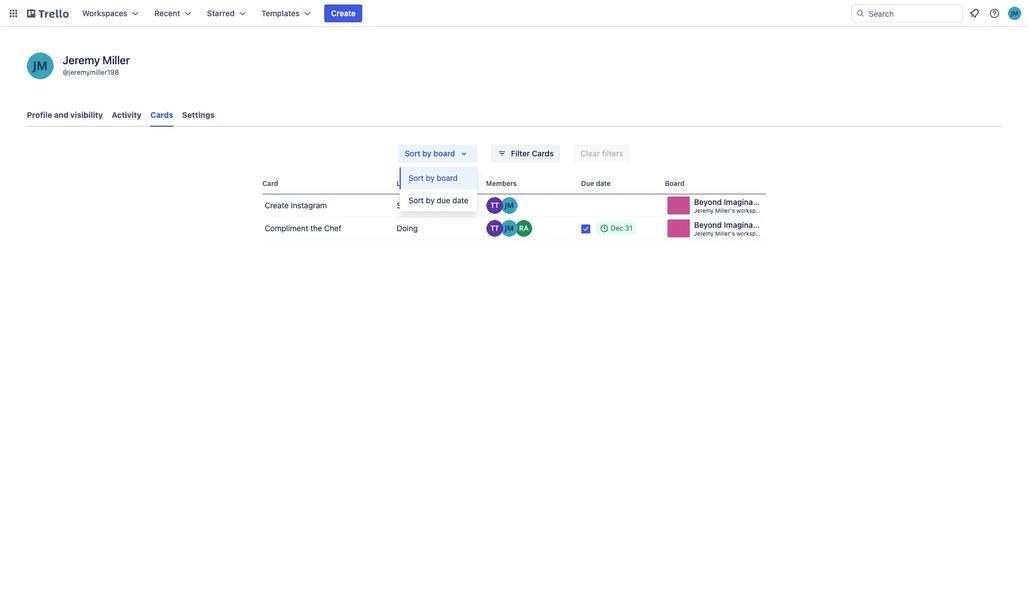 Task type: describe. For each thing, give the bounding box(es) containing it.
list
[[397, 180, 409, 188]]

open information menu image
[[989, 8, 1001, 19]]

switch to… image
[[8, 8, 19, 19]]

social
[[397, 201, 419, 210]]

1 beyond from the top
[[694, 197, 722, 207]]

31
[[625, 224, 633, 233]]

social media
[[397, 201, 443, 210]]

sort by board for sort by board button
[[409, 173, 458, 183]]

1 beyond imagination jeremy miller's workspace from the top
[[694, 197, 767, 214]]

create button
[[324, 4, 363, 22]]

filters
[[602, 149, 624, 158]]

activity
[[112, 110, 141, 120]]

terry turtle (terryturtle) image for doing
[[486, 220, 503, 237]]

sort by board for sort by board popup button
[[405, 149, 455, 158]]

@
[[63, 68, 69, 77]]

filter cards
[[511, 149, 554, 158]]

by for sort by due date button
[[426, 196, 435, 205]]

create for create
[[331, 8, 356, 18]]

cards inside button
[[532, 149, 554, 158]]

media
[[421, 201, 443, 210]]

terry turtle (terryturtle) image for social media
[[486, 197, 503, 214]]

0 vertical spatial cards
[[150, 110, 173, 120]]

workspaces
[[82, 8, 128, 18]]

sort by due date button
[[400, 190, 478, 212]]

menu containing sort by board
[[400, 167, 478, 212]]

clear filters
[[581, 149, 624, 158]]

members
[[486, 180, 517, 188]]

jeremymiller198
[[69, 68, 119, 77]]

sort by due date
[[409, 196, 469, 205]]

compliment the chef
[[265, 224, 342, 233]]

recent
[[154, 8, 180, 18]]

cards link
[[150, 105, 173, 127]]

sort for sort by due date button
[[409, 196, 424, 205]]

create instagram link
[[263, 195, 392, 217]]

clear filters button
[[574, 145, 630, 163]]

dec 31
[[611, 224, 633, 233]]

1 workspace from the top
[[737, 207, 766, 214]]

visibility
[[70, 110, 103, 120]]

primary element
[[0, 0, 1029, 27]]

back to home image
[[27, 4, 69, 22]]

2 workspace from the top
[[737, 230, 766, 237]]

search image
[[856, 9, 865, 18]]

card
[[263, 180, 278, 188]]

jeremy inside 'jeremy miller @ jeremymiller198'
[[63, 54, 100, 67]]

sort by board button
[[398, 145, 478, 163]]

filter cards button
[[491, 145, 561, 163]]

1 miller's from the top
[[716, 207, 735, 214]]

due
[[437, 196, 451, 205]]



Task type: vqa. For each thing, say whether or not it's contained in the screenshot.
Jeremy to the middle
yes



Task type: locate. For each thing, give the bounding box(es) containing it.
2 terry turtle (terryturtle) image from the top
[[486, 220, 503, 237]]

jeremy miller (jeremymiller198) image left @
[[27, 53, 54, 79]]

by left due
[[426, 196, 435, 205]]

imagination
[[724, 197, 767, 207], [724, 220, 767, 230]]

board
[[665, 180, 685, 188]]

due date
[[581, 180, 611, 188]]

0 vertical spatial sort
[[405, 149, 421, 158]]

1 horizontal spatial create
[[331, 8, 356, 18]]

jeremy
[[63, 54, 100, 67], [694, 207, 714, 214], [694, 230, 714, 237]]

miller's
[[716, 207, 735, 214], [716, 230, 735, 237]]

0 vertical spatial terry turtle (terryturtle) image
[[486, 197, 503, 214]]

terry turtle (terryturtle) image down jeremy miller (jeremymiller198) image
[[486, 220, 503, 237]]

create
[[331, 8, 356, 18], [265, 201, 289, 210]]

sort by board up sort by due date
[[409, 173, 458, 183]]

sort for sort by board button
[[409, 173, 424, 183]]

compliment
[[265, 224, 308, 233]]

clear
[[581, 149, 600, 158]]

0 vertical spatial board
[[434, 149, 455, 158]]

by
[[423, 149, 432, 158], [426, 173, 435, 183], [426, 196, 435, 205]]

1 vertical spatial beyond
[[694, 220, 722, 230]]

sort
[[405, 149, 421, 158], [409, 173, 424, 183], [409, 196, 424, 205]]

0 horizontal spatial jeremy miller (jeremymiller198) image
[[27, 53, 54, 79]]

0 vertical spatial workspace
[[737, 207, 766, 214]]

recent button
[[148, 4, 198, 22]]

1 vertical spatial imagination
[[724, 220, 767, 230]]

1 vertical spatial workspace
[[737, 230, 766, 237]]

by up sort by board button
[[423, 149, 432, 158]]

0 vertical spatial create
[[331, 8, 356, 18]]

cards right activity at top left
[[150, 110, 173, 120]]

beyond
[[694, 197, 722, 207], [694, 220, 722, 230]]

0 notifications image
[[968, 7, 982, 20]]

board inside button
[[437, 173, 458, 183]]

cards
[[150, 110, 173, 120], [532, 149, 554, 158]]

sort up 'list'
[[405, 149, 421, 158]]

0 vertical spatial miller's
[[716, 207, 735, 214]]

sort by board inside popup button
[[405, 149, 455, 158]]

starred
[[207, 8, 235, 18]]

activity link
[[112, 105, 141, 125]]

0 vertical spatial beyond
[[694, 197, 722, 207]]

jeremy miller @ jeremymiller198
[[63, 54, 130, 77]]

1 imagination from the top
[[724, 197, 767, 207]]

profile and visibility
[[27, 110, 103, 120]]

jeremy miller (jeremymiller198) image
[[501, 197, 518, 214]]

1 vertical spatial terry turtle (terryturtle) image
[[486, 220, 503, 237]]

2 vertical spatial jeremy miller (jeremymiller198) image
[[501, 220, 518, 237]]

1 horizontal spatial cards
[[532, 149, 554, 158]]

sort inside popup button
[[405, 149, 421, 158]]

date
[[596, 180, 611, 188], [453, 196, 469, 205]]

1 vertical spatial by
[[426, 173, 435, 183]]

1 vertical spatial board
[[437, 173, 458, 183]]

terry turtle (terryturtle) image
[[486, 197, 503, 214], [486, 220, 503, 237]]

settings link
[[182, 105, 215, 125]]

sort by board
[[405, 149, 455, 158], [409, 173, 458, 183]]

jeremy miller (jeremymiller198) image right open information menu image
[[1008, 7, 1022, 20]]

due
[[581, 180, 594, 188]]

sort for sort by board popup button
[[405, 149, 421, 158]]

sort by board button
[[400, 167, 478, 190]]

beyond imagination jeremy miller's workspace
[[694, 197, 767, 214], [694, 220, 767, 237]]

1 vertical spatial cards
[[532, 149, 554, 158]]

0 vertical spatial imagination
[[724, 197, 767, 207]]

templates button
[[255, 4, 318, 22]]

profile
[[27, 110, 52, 120]]

settings
[[182, 110, 215, 120]]

templates
[[262, 8, 300, 18]]

Search field
[[865, 5, 963, 22]]

profile and visibility link
[[27, 105, 103, 125]]

doing
[[397, 224, 418, 233]]

sort down 'list'
[[409, 196, 424, 205]]

workspaces button
[[76, 4, 145, 22]]

1 vertical spatial create
[[265, 201, 289, 210]]

2 vertical spatial by
[[426, 196, 435, 205]]

0 vertical spatial sort by board
[[405, 149, 455, 158]]

board for sort by board button
[[437, 173, 458, 183]]

workspace
[[737, 207, 766, 214], [737, 230, 766, 237]]

0 horizontal spatial cards
[[150, 110, 173, 120]]

create inside button
[[331, 8, 356, 18]]

by up sort by due date
[[426, 173, 435, 183]]

ruby anderson (rubyanderson7) image
[[515, 220, 532, 237]]

2 miller's from the top
[[716, 230, 735, 237]]

by for sort by board popup button
[[423, 149, 432, 158]]

create for create instagram
[[265, 201, 289, 210]]

miller
[[103, 54, 130, 67]]

dec
[[611, 224, 623, 233]]

2 vertical spatial jeremy
[[694, 230, 714, 237]]

1 vertical spatial sort
[[409, 173, 424, 183]]

board up due
[[437, 173, 458, 183]]

board
[[434, 149, 455, 158], [437, 173, 458, 183]]

1 vertical spatial beyond imagination jeremy miller's workspace
[[694, 220, 767, 237]]

2 beyond from the top
[[694, 220, 722, 230]]

0 horizontal spatial date
[[453, 196, 469, 205]]

1 vertical spatial jeremy
[[694, 207, 714, 214]]

filter
[[511, 149, 530, 158]]

2 imagination from the top
[[724, 220, 767, 230]]

cards right filter at the top
[[532, 149, 554, 158]]

1 terry turtle (terryturtle) image from the top
[[486, 197, 503, 214]]

jeremy miller (jeremymiller198) image
[[1008, 7, 1022, 20], [27, 53, 54, 79], [501, 220, 518, 237]]

1 vertical spatial jeremy miller (jeremymiller198) image
[[27, 53, 54, 79]]

0 vertical spatial by
[[423, 149, 432, 158]]

1 horizontal spatial jeremy miller (jeremymiller198) image
[[501, 220, 518, 237]]

jeremy miller (jeremymiller198) image down jeremy miller (jeremymiller198) image
[[501, 220, 518, 237]]

2 beyond imagination jeremy miller's workspace from the top
[[694, 220, 767, 237]]

board for sort by board popup button
[[434, 149, 455, 158]]

instagram
[[291, 201, 327, 210]]

1 vertical spatial miller's
[[716, 230, 735, 237]]

2 horizontal spatial jeremy miller (jeremymiller198) image
[[1008, 7, 1022, 20]]

by inside sort by board popup button
[[423, 149, 432, 158]]

date inside button
[[453, 196, 469, 205]]

and
[[54, 110, 68, 120]]

terry turtle (terryturtle) image down members
[[486, 197, 503, 214]]

sort by board up sort by board button
[[405, 149, 455, 158]]

2 vertical spatial sort
[[409, 196, 424, 205]]

board up sort by board button
[[434, 149, 455, 158]]

sort up social media
[[409, 173, 424, 183]]

1 horizontal spatial date
[[596, 180, 611, 188]]

0 vertical spatial date
[[596, 180, 611, 188]]

starred button
[[200, 4, 253, 22]]

by for sort by board button
[[426, 173, 435, 183]]

1 vertical spatial date
[[453, 196, 469, 205]]

create instagram
[[265, 201, 327, 210]]

0 horizontal spatial create
[[265, 201, 289, 210]]

menu
[[400, 167, 478, 212]]

the
[[311, 224, 322, 233]]

0 vertical spatial beyond imagination jeremy miller's workspace
[[694, 197, 767, 214]]

compliment the chef link
[[263, 218, 392, 240]]

1 vertical spatial sort by board
[[409, 173, 458, 183]]

chef
[[324, 224, 342, 233]]

0 vertical spatial jeremy miller (jeremymiller198) image
[[1008, 7, 1022, 20]]

sort by board inside button
[[409, 173, 458, 183]]

board inside popup button
[[434, 149, 455, 158]]

0 vertical spatial jeremy
[[63, 54, 100, 67]]

by inside sort by due date button
[[426, 196, 435, 205]]

by inside sort by board button
[[426, 173, 435, 183]]



